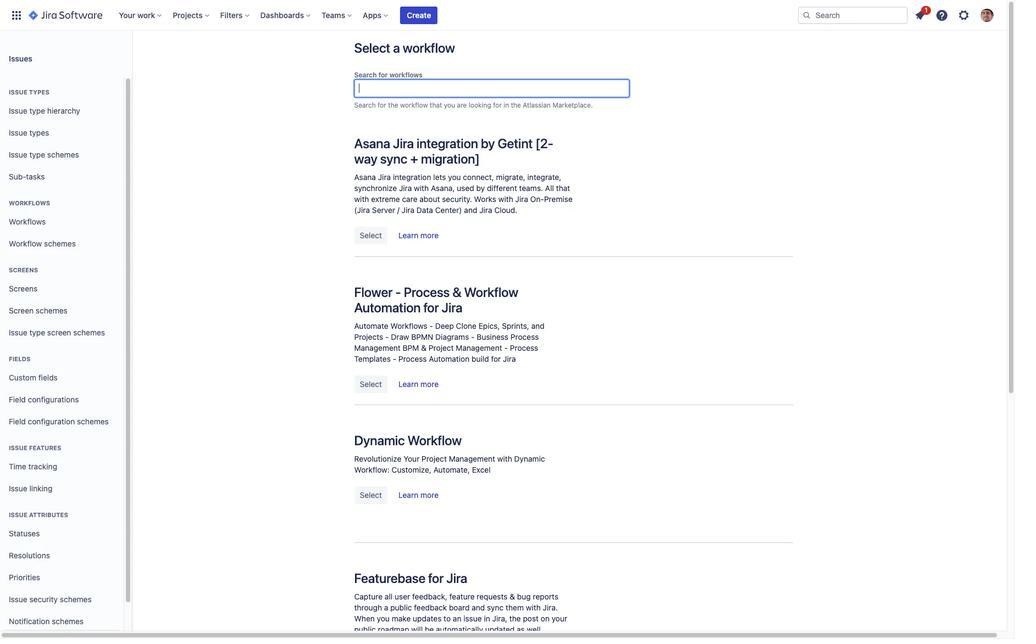 Task type: locate. For each thing, give the bounding box(es) containing it.
1 vertical spatial a
[[384, 604, 388, 613]]

0 vertical spatial by
[[481, 136, 495, 151]]

screens for screens group at the left
[[9, 267, 38, 274]]

1 type from the top
[[29, 106, 45, 115]]

2 horizontal spatial &
[[510, 593, 515, 602]]

2 vertical spatial you
[[377, 615, 390, 624]]

issue linking link
[[4, 478, 119, 500]]

1 vertical spatial workflows
[[9, 217, 46, 226]]

jira down teams.
[[515, 195, 528, 204]]

1 vertical spatial that
[[556, 184, 570, 193]]

banner
[[0, 0, 1007, 31]]

6 issue from the top
[[9, 445, 27, 452]]

project inside revolutionize your project management with dynamic workflow: customize, automate, excel
[[422, 455, 447, 464]]

marketplace.
[[553, 101, 593, 109]]

and down security.
[[464, 206, 477, 215]]

0 vertical spatial you
[[444, 101, 455, 109]]

asana left +
[[354, 136, 390, 151]]

sidebar navigation image
[[120, 44, 144, 66]]

issue attributes
[[9, 512, 68, 519]]

1 learn more from the top
[[399, 231, 439, 240]]

integration up the lets
[[417, 136, 478, 151]]

configuration
[[28, 417, 75, 426]]

0 vertical spatial workflows
[[9, 200, 50, 207]]

management
[[354, 344, 401, 353], [456, 344, 502, 353], [449, 455, 495, 464]]

automation down diagrams
[[429, 355, 470, 364]]

1 more from the top
[[421, 231, 439, 240]]

1 vertical spatial asana
[[354, 173, 376, 182]]

workflows link
[[4, 211, 119, 233]]

0 vertical spatial automation
[[354, 300, 421, 316]]

2 type from the top
[[29, 150, 45, 159]]

field down custom
[[9, 395, 26, 404]]

learn more link down customize,
[[393, 488, 444, 505]]

jira right the way
[[393, 136, 414, 151]]

1 learn from the top
[[399, 231, 419, 240]]

issue type screen schemes
[[9, 328, 105, 337]]

8 issue from the top
[[9, 512, 27, 519]]

0 vertical spatial learn more link
[[393, 228, 444, 245]]

0 vertical spatial type
[[29, 106, 45, 115]]

a right 'select' at the top left
[[393, 40, 400, 56]]

with inside revolutionize your project management with dynamic workflow: customize, automate, excel
[[497, 455, 512, 464]]

requests
[[477, 593, 508, 602]]

hierarchy
[[47, 106, 80, 115]]

field
[[9, 395, 26, 404], [9, 417, 26, 426]]

2 search from the top
[[354, 101, 376, 109]]

jira up the deep
[[442, 300, 463, 316]]

1 horizontal spatial dynamic
[[514, 455, 545, 464]]

- inside flower - process & workflow automation for jira
[[395, 285, 401, 300]]

integration
[[417, 136, 478, 151], [393, 173, 431, 182]]

projects down automate
[[354, 333, 383, 342]]

project up 'automate,'
[[422, 455, 447, 464]]

revolutionize your project management with dynamic workflow: customize, automate, excel
[[354, 455, 545, 475]]

workflows
[[390, 71, 423, 79]]

jira right / on the top of page
[[402, 206, 415, 215]]

asana inside asana jira integration by getint [2- way sync + migration]
[[354, 136, 390, 151]]

3 type from the top
[[29, 328, 45, 337]]

integration for jira
[[393, 173, 431, 182]]

in inside the capture all user feedback, feature requests & bug reports through a public feedback board and sync them with jira. when you make updates to an issue in jira, the post on your public roadmap will be automatically updated as well.
[[484, 615, 490, 624]]

& up them
[[510, 593, 515, 602]]

in down search for workflows 'text field'
[[504, 101, 509, 109]]

type inside screens group
[[29, 328, 45, 337]]

that left are
[[430, 101, 442, 109]]

build
[[472, 355, 489, 364]]

2 screens from the top
[[9, 284, 38, 293]]

project
[[429, 344, 454, 353], [422, 455, 447, 464]]

asana for asana jira integration lets you connect, migrate, integrate, synchronize jira with asana, used by different teams. all that with extreme care about security. works with jira on-premise (jira server / jira data center) and jira cloud.
[[354, 173, 376, 182]]

2 vertical spatial &
[[510, 593, 515, 602]]

learn down bpm
[[399, 380, 419, 389]]

issue security schemes link
[[4, 589, 119, 611]]

issue for issue attributes
[[9, 512, 27, 519]]

None submit
[[354, 227, 388, 245], [354, 376, 388, 394], [354, 487, 388, 505], [354, 227, 388, 245], [354, 376, 388, 394], [354, 487, 388, 505]]

field configurations link
[[4, 389, 119, 411]]

revolutionize
[[354, 455, 402, 464]]

issue for issue features
[[9, 445, 27, 452]]

workflow down workflows link
[[9, 239, 42, 248]]

priorities
[[9, 573, 40, 583]]

learn more link for sync
[[393, 228, 444, 245]]

workflows for workflows link
[[9, 217, 46, 226]]

with
[[414, 184, 429, 193], [354, 195, 369, 204], [499, 195, 513, 204], [497, 455, 512, 464], [526, 604, 541, 613]]

make
[[392, 615, 411, 624]]

- right templates
[[393, 355, 397, 364]]

and right sprints,
[[531, 322, 545, 331]]

1 vertical spatial &
[[421, 344, 427, 353]]

workflows for workflows group
[[9, 200, 50, 207]]

sub-tasks link
[[4, 166, 119, 188]]

automation inside automate workflows - deep clone epics, sprints, and projects - draw bpmn diagrams - business process management bpm & project management - process templates - process automation build for jira
[[429, 355, 470, 364]]

issue for issue types
[[9, 128, 27, 137]]

jira inside asana jira integration by getint [2- way sync + migration]
[[393, 136, 414, 151]]

2 vertical spatial and
[[472, 604, 485, 613]]

more down automate workflows - deep clone epics, sprints, and projects - draw bpmn diagrams - business process management bpm & project management - process templates - process automation build for jira
[[421, 380, 439, 389]]

more for sync
[[421, 231, 439, 240]]

atlassian
[[523, 101, 551, 109]]

2 vertical spatial type
[[29, 328, 45, 337]]

1 vertical spatial screens
[[9, 284, 38, 293]]

issue inside screens group
[[9, 328, 27, 337]]

you inside asana jira integration lets you connect, migrate, integrate, synchronize jira with asana, used by different teams. all that with extreme care about security. works with jira on-premise (jira server / jira data center) and jira cloud.
[[448, 173, 461, 182]]

1 horizontal spatial a
[[393, 40, 400, 56]]

type left 'screen'
[[29, 328, 45, 337]]

1 horizontal spatial automation
[[429, 355, 470, 364]]

jira up the feature
[[447, 571, 467, 587]]

custom fields link
[[4, 367, 119, 389]]

issue for issue types
[[9, 89, 27, 96]]

- down business at the bottom of the page
[[504, 344, 508, 353]]

1 horizontal spatial &
[[453, 285, 462, 300]]

field for field configuration schemes
[[9, 417, 26, 426]]

0 vertical spatial in
[[504, 101, 509, 109]]

2 field from the top
[[9, 417, 26, 426]]

sync down requests
[[487, 604, 504, 613]]

1 vertical spatial workflow
[[464, 285, 519, 300]]

sync inside the capture all user feedback, feature requests & bug reports through a public feedback board and sync them with jira. when you make updates to an issue in jira, the post on your public roadmap will be automatically updated as well.
[[487, 604, 504, 613]]

type down types
[[29, 106, 45, 115]]

0 vertical spatial sync
[[380, 151, 407, 167]]

connect,
[[463, 173, 494, 182]]

0 horizontal spatial projects
[[173, 10, 203, 20]]

time tracking link
[[4, 456, 119, 478]]

workflow
[[9, 239, 42, 248], [464, 285, 519, 300], [408, 433, 462, 449]]

dynamic workflow
[[354, 433, 462, 449]]

& inside flower - process & workflow automation for jira
[[453, 285, 462, 300]]

schemes inside fields group
[[77, 417, 109, 426]]

(jira
[[354, 206, 370, 215]]

1 horizontal spatial public
[[390, 604, 412, 613]]

by left getint
[[481, 136, 495, 151]]

0 horizontal spatial a
[[384, 604, 388, 613]]

screens
[[9, 267, 38, 274], [9, 284, 38, 293]]

and up the issue
[[472, 604, 485, 613]]

project down diagrams
[[429, 344, 454, 353]]

workflows
[[9, 200, 50, 207], [9, 217, 46, 226], [391, 322, 428, 331]]

field up issue features
[[9, 417, 26, 426]]

1 vertical spatial integration
[[393, 173, 431, 182]]

0 horizontal spatial workflow
[[9, 239, 42, 248]]

workflow inside group
[[9, 239, 42, 248]]

you up roadmap
[[377, 615, 390, 624]]

1 learn more link from the top
[[393, 228, 444, 245]]

search for search for the workflow that you are looking for in the atlassian marketplace.
[[354, 101, 376, 109]]

select a workflow
[[354, 40, 455, 56]]

field for field configurations
[[9, 395, 26, 404]]

1 vertical spatial type
[[29, 150, 45, 159]]

1 horizontal spatial your
[[404, 455, 420, 464]]

board
[[449, 604, 470, 613]]

more down customize,
[[421, 491, 439, 500]]

fields group
[[4, 344, 119, 437]]

primary element
[[7, 0, 798, 31]]

schemes down field configurations link
[[77, 417, 109, 426]]

schemes inside issue types group
[[47, 150, 79, 159]]

in
[[504, 101, 509, 109], [484, 615, 490, 624]]

1 vertical spatial project
[[422, 455, 447, 464]]

2 vertical spatial workflow
[[408, 433, 462, 449]]

issue features group
[[4, 433, 119, 504]]

2 vertical spatial more
[[421, 491, 439, 500]]

2 vertical spatial workflows
[[391, 322, 428, 331]]

1 horizontal spatial sync
[[487, 604, 504, 613]]

3 learn more from the top
[[399, 491, 439, 500]]

will
[[411, 626, 423, 635]]

in left the jira,
[[484, 615, 490, 624]]

sub-
[[9, 172, 26, 181]]

0 vertical spatial &
[[453, 285, 462, 300]]

security
[[29, 595, 58, 605]]

automate,
[[434, 466, 470, 475]]

schemes right 'screen'
[[73, 328, 105, 337]]

your inside dropdown button
[[119, 10, 135, 20]]

workflows up workflow schemes
[[9, 217, 46, 226]]

sync left +
[[380, 151, 407, 167]]

projects right work
[[173, 10, 203, 20]]

1 vertical spatial by
[[476, 184, 485, 193]]

0 vertical spatial field
[[9, 395, 26, 404]]

screens down workflow schemes
[[9, 267, 38, 274]]

that
[[430, 101, 442, 109], [556, 184, 570, 193]]

2 horizontal spatial workflow
[[464, 285, 519, 300]]

capture all user feedback, feature requests & bug reports through a public feedback board and sync them with jira. when you make updates to an issue in jira, the post on your public roadmap will be automatically updated as well.
[[354, 593, 568, 635]]

0 vertical spatial project
[[429, 344, 454, 353]]

0 horizontal spatial your
[[119, 10, 135, 20]]

work
[[137, 10, 155, 20]]

0 horizontal spatial automation
[[354, 300, 421, 316]]

learn more down customize,
[[399, 491, 439, 500]]

1 vertical spatial learn more link
[[393, 377, 444, 394]]

issue for issue linking
[[9, 484, 27, 493]]

0 vertical spatial learn
[[399, 231, 419, 240]]

4 issue from the top
[[9, 150, 27, 159]]

by inside asana jira integration lets you connect, migrate, integrate, synchronize jira with asana, used by different teams. all that with extreme care about security. works with jira on-premise (jira server / jira data center) and jira cloud.
[[476, 184, 485, 193]]

settings image
[[958, 9, 971, 22]]

1 vertical spatial dynamic
[[514, 455, 545, 464]]

the down them
[[510, 615, 521, 624]]

0 horizontal spatial in
[[484, 615, 490, 624]]

asana
[[354, 136, 390, 151], [354, 173, 376, 182]]

2 vertical spatial learn more link
[[393, 488, 444, 505]]

custom
[[9, 373, 36, 382]]

automation up automate
[[354, 300, 421, 316]]

you left are
[[444, 101, 455, 109]]

1 vertical spatial projects
[[354, 333, 383, 342]]

the down search for workflows
[[388, 101, 398, 109]]

0 vertical spatial workflow
[[9, 239, 42, 248]]

jira down works
[[480, 206, 492, 215]]

2 learn from the top
[[399, 380, 419, 389]]

management up build
[[456, 344, 502, 353]]

management up excel
[[449, 455, 495, 464]]

learn down / on the top of page
[[399, 231, 419, 240]]

2 more from the top
[[421, 380, 439, 389]]

1 vertical spatial and
[[531, 322, 545, 331]]

bpmn
[[411, 333, 433, 342]]

0 vertical spatial integration
[[417, 136, 478, 151]]

1 vertical spatial public
[[354, 626, 376, 635]]

2 learn more from the top
[[399, 380, 439, 389]]

help image
[[936, 9, 949, 22]]

as
[[517, 626, 525, 635]]

integration inside asana jira integration lets you connect, migrate, integrate, synchronize jira with asana, used by different teams. all that with extreme care about security. works with jira on-premise (jira server / jira data center) and jira cloud.
[[393, 173, 431, 182]]

learn more down data
[[399, 231, 439, 240]]

server
[[372, 206, 395, 215]]

workflow up epics,
[[464, 285, 519, 300]]

search for search for workflows
[[354, 71, 377, 79]]

& down the bpmn
[[421, 344, 427, 353]]

search for the workflow that you are looking for in the atlassian marketplace.
[[354, 101, 593, 109]]

management up templates
[[354, 344, 401, 353]]

1 vertical spatial field
[[9, 417, 26, 426]]

learn down customize,
[[399, 491, 419, 500]]

workflows down sub-tasks
[[9, 200, 50, 207]]

type for hierarchy
[[29, 106, 45, 115]]

jira down business at the bottom of the page
[[503, 355, 516, 364]]

5 issue from the top
[[9, 328, 27, 337]]

& up 'clone'
[[453, 285, 462, 300]]

extreme
[[371, 195, 400, 204]]

sync inside asana jira integration by getint [2- way sync + migration]
[[380, 151, 407, 167]]

1 field from the top
[[9, 395, 26, 404]]

sprints,
[[502, 322, 529, 331]]

asana up synchronize
[[354, 173, 376, 182]]

9 issue from the top
[[9, 595, 27, 605]]

more
[[421, 231, 439, 240], [421, 380, 439, 389], [421, 491, 439, 500]]

0 horizontal spatial &
[[421, 344, 427, 353]]

2 issue from the top
[[9, 106, 27, 115]]

0 vertical spatial learn more
[[399, 231, 439, 240]]

that up premise
[[556, 184, 570, 193]]

integration inside asana jira integration by getint [2- way sync + migration]
[[417, 136, 478, 151]]

- down 'clone'
[[471, 333, 475, 342]]

learn more for jira
[[399, 380, 439, 389]]

learn more link down bpm
[[393, 377, 444, 394]]

learn more link
[[393, 228, 444, 245], [393, 377, 444, 394], [393, 488, 444, 505]]

for
[[379, 71, 388, 79], [378, 101, 386, 109], [493, 101, 502, 109], [424, 300, 439, 316], [491, 355, 501, 364], [428, 571, 444, 587]]

templates
[[354, 355, 391, 364]]

by inside asana jira integration by getint [2- way sync + migration]
[[481, 136, 495, 151]]

0 vertical spatial asana
[[354, 136, 390, 151]]

schemes up issue type screen schemes on the left
[[36, 306, 68, 315]]

with inside the capture all user feedback, feature requests & bug reports through a public feedback board and sync them with jira. when you make updates to an issue in jira, the post on your public roadmap will be automatically updated as well.
[[526, 604, 541, 613]]

asana inside asana jira integration lets you connect, migrate, integrate, synchronize jira with asana, used by different teams. all that with extreme care about security. works with jira on-premise (jira server / jira data center) and jira cloud.
[[354, 173, 376, 182]]

1 search from the top
[[354, 71, 377, 79]]

integration down +
[[393, 173, 431, 182]]

you right the lets
[[448, 173, 461, 182]]

0 vertical spatial screens
[[9, 267, 38, 274]]

issue for issue type schemes
[[9, 150, 27, 159]]

type up tasks
[[29, 150, 45, 159]]

and inside automate workflows - deep clone epics, sprints, and projects - draw bpmn diagrams - business process management bpm & project management - process templates - process automation build for jira
[[531, 322, 545, 331]]

jira software image
[[29, 9, 102, 22], [29, 9, 102, 22]]

2 vertical spatial learn
[[399, 491, 419, 500]]

0 vertical spatial search
[[354, 71, 377, 79]]

1 vertical spatial in
[[484, 615, 490, 624]]

1 vertical spatial your
[[404, 455, 420, 464]]

1 vertical spatial learn more
[[399, 380, 439, 389]]

issue types
[[9, 128, 49, 137]]

screens group
[[4, 255, 119, 347]]

issue for issue security schemes
[[9, 595, 27, 605]]

fields
[[38, 373, 58, 382]]

on-
[[530, 195, 544, 204]]

1 vertical spatial automation
[[429, 355, 470, 364]]

public down when
[[354, 626, 376, 635]]

the left atlassian
[[511, 101, 521, 109]]

1 issue from the top
[[9, 89, 27, 96]]

capture
[[354, 593, 383, 602]]

0 vertical spatial projects
[[173, 10, 203, 20]]

tasks
[[26, 172, 45, 181]]

1 vertical spatial more
[[421, 380, 439, 389]]

types
[[29, 128, 49, 137]]

1 vertical spatial sync
[[487, 604, 504, 613]]

you inside the capture all user feedback, feature requests & bug reports through a public feedback board and sync them with jira. when you make updates to an issue in jira, the post on your public roadmap will be automatically updated as well.
[[377, 615, 390, 624]]

3 issue from the top
[[9, 128, 27, 137]]

search down 'select' at the top left
[[354, 71, 377, 79]]

1 horizontal spatial projects
[[354, 333, 383, 342]]

issue
[[9, 89, 27, 96], [9, 106, 27, 115], [9, 128, 27, 137], [9, 150, 27, 159], [9, 328, 27, 337], [9, 445, 27, 452], [9, 484, 27, 493], [9, 512, 27, 519], [9, 595, 27, 605]]

2 learn more link from the top
[[393, 377, 444, 394]]

management inside revolutionize your project management with dynamic workflow: customize, automate, excel
[[449, 455, 495, 464]]

that inside asana jira integration lets you connect, migrate, integrate, synchronize jira with asana, used by different teams. all that with extreme care about security. works with jira on-premise (jira server / jira data center) and jira cloud.
[[556, 184, 570, 193]]

1 vertical spatial learn
[[399, 380, 419, 389]]

linking
[[29, 484, 52, 493]]

project inside automate workflows - deep clone epics, sprints, and projects - draw bpmn diagrams - business process management bpm & project management - process templates - process automation build for jira
[[429, 344, 454, 353]]

a down all
[[384, 604, 388, 613]]

public up make
[[390, 604, 412, 613]]

- right flower
[[395, 285, 401, 300]]

for up the deep
[[424, 300, 439, 316]]

teams.
[[519, 184, 543, 193]]

screens up screen in the top of the page
[[9, 284, 38, 293]]

issue types link
[[4, 122, 119, 144]]

workflows up the draw
[[391, 322, 428, 331]]

workflow down create button
[[403, 40, 455, 56]]

0 horizontal spatial sync
[[380, 151, 407, 167]]

your left work
[[119, 10, 135, 20]]

to
[[444, 615, 451, 624]]

schemes down issue types link
[[47, 150, 79, 159]]

workflow inside flower - process & workflow automation for jira
[[464, 285, 519, 300]]

post
[[523, 615, 539, 624]]

automate
[[354, 322, 389, 331]]

schemes down workflows link
[[44, 239, 76, 248]]

search down search for workflows
[[354, 101, 376, 109]]

0 vertical spatial that
[[430, 101, 442, 109]]

field configuration schemes link
[[4, 411, 119, 433]]

for right build
[[491, 355, 501, 364]]

issue for issue type hierarchy
[[9, 106, 27, 115]]

resolutions
[[9, 551, 50, 561]]

0 vertical spatial your
[[119, 10, 135, 20]]

1 horizontal spatial that
[[556, 184, 570, 193]]

type for screen
[[29, 328, 45, 337]]

more down data
[[421, 231, 439, 240]]

0 horizontal spatial dynamic
[[354, 433, 405, 449]]

1 vertical spatial search
[[354, 101, 376, 109]]

0 vertical spatial more
[[421, 231, 439, 240]]

workflow down workflows
[[400, 101, 428, 109]]

1 screens from the top
[[9, 267, 38, 274]]

learn more link down data
[[393, 228, 444, 245]]

by down connect,
[[476, 184, 485, 193]]

2 asana from the top
[[354, 173, 376, 182]]

/
[[397, 206, 400, 215]]

1 vertical spatial you
[[448, 173, 461, 182]]

7 issue from the top
[[9, 484, 27, 493]]

projects inside automate workflows - deep clone epics, sprints, and projects - draw bpmn diagrams - business process management bpm & project management - process templates - process automation build for jira
[[354, 333, 383, 342]]

sub-tasks
[[9, 172, 45, 181]]

learn more down bpm
[[399, 380, 439, 389]]

for inside automate workflows - deep clone epics, sprints, and projects - draw bpmn diagrams - business process management bpm & project management - process templates - process automation build for jira
[[491, 355, 501, 364]]

2 vertical spatial learn more
[[399, 491, 439, 500]]

your up customize,
[[404, 455, 420, 464]]

1 horizontal spatial in
[[504, 101, 509, 109]]

workflow up revolutionize your project management with dynamic workflow: customize, automate, excel on the bottom
[[408, 433, 462, 449]]

1 asana from the top
[[354, 136, 390, 151]]

0 vertical spatial and
[[464, 206, 477, 215]]



Task type: describe. For each thing, give the bounding box(es) containing it.
updates
[[413, 615, 442, 624]]

synchronize
[[354, 184, 397, 193]]

issue type hierarchy
[[9, 106, 80, 115]]

workflows group
[[4, 188, 119, 258]]

asana jira integration lets you connect, migrate, integrate, synchronize jira with asana, used by different teams. all that with extreme care about security. works with jira on-premise (jira server / jira data center) and jira cloud.
[[354, 173, 573, 215]]

for inside flower - process & workflow automation for jira
[[424, 300, 439, 316]]

excel
[[472, 466, 491, 475]]

- left the draw
[[385, 333, 389, 342]]

0 vertical spatial dynamic
[[354, 433, 405, 449]]

3 learn from the top
[[399, 491, 419, 500]]

data
[[417, 206, 433, 215]]

field configurations
[[9, 395, 79, 404]]

roadmap
[[378, 626, 409, 635]]

be
[[425, 626, 434, 635]]

learn for jira
[[399, 380, 419, 389]]

schemes down 'priorities' link
[[60, 595, 92, 605]]

business
[[477, 333, 509, 342]]

lets
[[433, 173, 446, 182]]

jira inside automate workflows - deep clone epics, sprints, and projects - draw bpmn diagrams - business process management bpm & project management - process templates - process automation build for jira
[[503, 355, 516, 364]]

& inside automate workflows - deep clone epics, sprints, and projects - draw bpmn diagrams - business process management bpm & project management - process templates - process automation build for jira
[[421, 344, 427, 353]]

field configuration schemes
[[9, 417, 109, 426]]

& inside the capture all user feedback, feature requests & bug reports through a public feedback board and sync them with jira. when you make updates to an issue in jira, the post on your public roadmap will be automatically updated as well.
[[510, 593, 515, 602]]

jira.
[[543, 604, 558, 613]]

for up feedback,
[[428, 571, 444, 587]]

configurations
[[28, 395, 79, 404]]

bpm
[[403, 344, 419, 353]]

feedback,
[[412, 593, 448, 602]]

your inside revolutionize your project management with dynamic workflow: customize, automate, excel
[[404, 455, 420, 464]]

appswitcher icon image
[[10, 9, 23, 22]]

diagrams
[[435, 333, 469, 342]]

issue types
[[9, 89, 49, 96]]

3 more from the top
[[421, 491, 439, 500]]

jira inside flower - process & workflow automation for jira
[[442, 300, 463, 316]]

asana jira integration by getint [2- way sync + migration]
[[354, 136, 554, 167]]

Search field
[[798, 6, 908, 24]]

migration]
[[421, 151, 480, 167]]

epics,
[[479, 322, 500, 331]]

issue type schemes
[[9, 150, 79, 159]]

about
[[420, 195, 440, 204]]

integrate,
[[528, 173, 562, 182]]

issue types group
[[4, 77, 119, 191]]

jira up synchronize
[[378, 173, 391, 182]]

custom fields
[[9, 373, 58, 382]]

issue type schemes link
[[4, 144, 119, 166]]

used
[[457, 184, 474, 193]]

features
[[29, 445, 61, 452]]

security.
[[442, 195, 472, 204]]

more for jira
[[421, 380, 439, 389]]

0 horizontal spatial that
[[430, 101, 442, 109]]

them
[[506, 604, 524, 613]]

dynamic inside revolutionize your project management with dynamic workflow: customize, automate, excel
[[514, 455, 545, 464]]

asana,
[[431, 184, 455, 193]]

process inside flower - process & workflow automation for jira
[[404, 285, 450, 300]]

premise
[[544, 195, 573, 204]]

teams button
[[318, 6, 356, 24]]

your work
[[119, 10, 155, 20]]

draw
[[391, 333, 409, 342]]

[2-
[[536, 136, 554, 151]]

- left the deep
[[430, 322, 433, 331]]

notification schemes link
[[4, 611, 119, 633]]

time
[[9, 462, 26, 471]]

0 vertical spatial workflow
[[403, 40, 455, 56]]

tracking
[[28, 462, 57, 471]]

learn more link for jira
[[393, 377, 444, 394]]

issue features
[[9, 445, 61, 452]]

create
[[407, 10, 431, 20]]

all
[[545, 184, 554, 193]]

customize,
[[392, 466, 432, 475]]

issue linking
[[9, 484, 52, 493]]

jira up care
[[399, 184, 412, 193]]

statuses link
[[4, 523, 119, 545]]

workflow schemes link
[[4, 233, 119, 255]]

issue attributes group
[[4, 500, 119, 640]]

screen
[[47, 328, 71, 337]]

projects inside 'dropdown button'
[[173, 10, 203, 20]]

filters
[[220, 10, 243, 20]]

+
[[410, 151, 418, 167]]

when
[[354, 615, 375, 624]]

0 vertical spatial public
[[390, 604, 412, 613]]

teams
[[322, 10, 345, 20]]

Search for workflows text field
[[354, 80, 629, 97]]

search image
[[803, 11, 811, 20]]

attributes
[[29, 512, 68, 519]]

types
[[29, 89, 49, 96]]

banner containing your work
[[0, 0, 1007, 31]]

your profile and settings image
[[981, 9, 994, 22]]

screens link
[[4, 278, 119, 300]]

automation inside flower - process & workflow automation for jira
[[354, 300, 421, 316]]

workflow schemes
[[9, 239, 76, 248]]

learn for sync
[[399, 231, 419, 240]]

a inside the capture all user feedback, feature requests & bug reports through a public feedback board and sync them with jira. when you make updates to an issue in jira, the post on your public roadmap will be automatically updated as well.
[[384, 604, 388, 613]]

and inside the capture all user feedback, feature requests & bug reports through a public feedback board and sync them with jira. when you make updates to an issue in jira, the post on your public roadmap will be automatically updated as well.
[[472, 604, 485, 613]]

workflow:
[[354, 466, 390, 475]]

screens for screens link
[[9, 284, 38, 293]]

0 vertical spatial a
[[393, 40, 400, 56]]

user
[[395, 593, 410, 602]]

filters button
[[217, 6, 254, 24]]

schemes inside workflows group
[[44, 239, 76, 248]]

issue security schemes
[[9, 595, 92, 605]]

1 horizontal spatial workflow
[[408, 433, 462, 449]]

0 horizontal spatial public
[[354, 626, 376, 635]]

integration for migration]
[[417, 136, 478, 151]]

dashboards button
[[257, 6, 315, 24]]

asana for asana jira integration by getint [2- way sync + migration]
[[354, 136, 390, 151]]

are
[[457, 101, 467, 109]]

updated
[[485, 626, 515, 635]]

3 learn more link from the top
[[393, 488, 444, 505]]

for right the looking
[[493, 101, 502, 109]]

issue type hierarchy link
[[4, 100, 119, 122]]

looking
[[469, 101, 491, 109]]

type for schemes
[[29, 150, 45, 159]]

way
[[354, 151, 378, 167]]

feature
[[450, 593, 475, 602]]

all
[[385, 593, 393, 602]]

issue for issue type screen schemes
[[9, 328, 27, 337]]

notifications image
[[914, 9, 927, 22]]

care
[[402, 195, 418, 204]]

workflows inside automate workflows - deep clone epics, sprints, and projects - draw bpmn diagrams - business process management bpm & project management - process templates - process automation build for jira
[[391, 322, 428, 331]]

getint
[[498, 136, 533, 151]]

schemes down issue security schemes link
[[52, 617, 84, 627]]

and inside asana jira integration lets you connect, migrate, integrate, synchronize jira with asana, used by different teams. all that with extreme care about security. works with jira on-premise (jira server / jira data center) and jira cloud.
[[464, 206, 477, 215]]

bug
[[517, 593, 531, 602]]

the inside the capture all user feedback, feature requests & bug reports through a public feedback board and sync them with jira. when you make updates to an issue in jira, the post on your public roadmap will be automatically updated as well.
[[510, 615, 521, 624]]

for down search for workflows
[[378, 101, 386, 109]]

learn more for sync
[[399, 231, 439, 240]]

1 vertical spatial workflow
[[400, 101, 428, 109]]

migrate,
[[496, 173, 526, 182]]

for left workflows
[[379, 71, 388, 79]]

automate workflows - deep clone epics, sprints, and projects - draw bpmn diagrams - business process management bpm & project management - process templates - process automation build for jira
[[354, 322, 545, 364]]

screen
[[9, 306, 34, 315]]

priorities link
[[4, 567, 119, 589]]

clone
[[456, 322, 477, 331]]

search for workflows
[[354, 71, 423, 79]]



Task type: vqa. For each thing, say whether or not it's contained in the screenshot.
Works
yes



